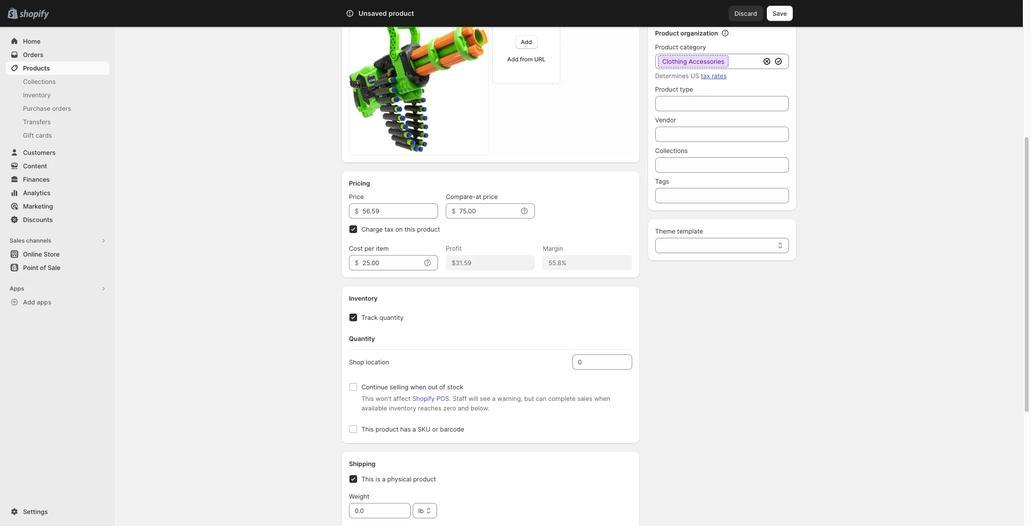 Task type: vqa. For each thing, say whether or not it's contained in the screenshot.
IS NOT NULL
no



Task type: locate. For each thing, give the bounding box(es) containing it.
product down "determines"
[[655, 85, 678, 93]]

tags
[[655, 177, 669, 185]]

product for product organization
[[655, 29, 679, 37]]

2 horizontal spatial a
[[492, 395, 496, 402]]

1 horizontal spatial when
[[594, 395, 610, 402]]

0 horizontal spatial tax
[[385, 226, 394, 233]]

Cost per item text field
[[363, 255, 421, 271]]

Weight text field
[[349, 503, 411, 518]]

settings
[[23, 508, 48, 515]]

this for this product has a sku or barcode
[[362, 425, 374, 433]]

collections link
[[6, 75, 109, 88]]

product right 'physical'
[[413, 475, 436, 483]]

tax rates link
[[701, 72, 727, 80]]

2 vertical spatial a
[[382, 475, 386, 483]]

a right see
[[492, 395, 496, 402]]

product up product category
[[655, 29, 679, 37]]

theme template
[[655, 227, 703, 235]]

1 product from the top
[[655, 29, 679, 37]]

quantity
[[380, 314, 404, 321]]

unsaved product
[[359, 9, 414, 17]]

gift cards
[[23, 131, 52, 139]]

collections down the vendor
[[655, 147, 688, 154]]

type
[[680, 85, 693, 93]]

of right out
[[439, 383, 445, 391]]

2 vertical spatial add
[[23, 298, 35, 306]]

this down the 'available'
[[362, 425, 374, 433]]

cost per item
[[349, 245, 389, 252]]

0 vertical spatial add
[[521, 38, 532, 45]]

search button
[[373, 6, 651, 21]]

sku
[[418, 425, 431, 433]]

0 vertical spatial a
[[492, 395, 496, 402]]

0 horizontal spatial when
[[410, 383, 426, 391]]

$ down compare-
[[452, 207, 456, 215]]

inventory up track
[[349, 295, 378, 302]]

1 vertical spatial when
[[594, 395, 610, 402]]

0 horizontal spatial add
[[23, 298, 35, 306]]

when inside . staff will see a warning, but can complete sales when available inventory reaches zero and below.
[[594, 395, 610, 402]]

inventory
[[23, 91, 51, 99], [349, 295, 378, 302]]

1 horizontal spatial collections
[[655, 147, 688, 154]]

transfers link
[[6, 115, 109, 129]]

organization
[[681, 29, 718, 37]]

$ down the price at top
[[355, 207, 359, 215]]

marketing link
[[6, 199, 109, 213]]

2 this from the top
[[362, 425, 374, 433]]

of left the sale
[[40, 264, 46, 271]]

add inside button
[[521, 38, 532, 45]]

a right is
[[382, 475, 386, 483]]

per
[[365, 245, 374, 252]]

shipping
[[349, 460, 376, 468]]

of
[[40, 264, 46, 271], [439, 383, 445, 391]]

zero
[[443, 404, 456, 412]]

this left is
[[362, 475, 374, 483]]

1 vertical spatial add
[[507, 56, 519, 63]]

Collections text field
[[655, 157, 789, 173]]

add inside button
[[23, 298, 35, 306]]

add for add
[[521, 38, 532, 45]]

and
[[458, 404, 469, 412]]

continue selling when out of stock
[[362, 383, 463, 391]]

2 vertical spatial product
[[655, 85, 678, 93]]

2 vertical spatial this
[[362, 475, 374, 483]]

product category
[[655, 43, 706, 51]]

Profit text field
[[446, 255, 535, 271]]

shop
[[349, 358, 364, 366]]

when
[[410, 383, 426, 391], [594, 395, 610, 402]]

template
[[677, 227, 703, 235]]

will
[[469, 395, 478, 402]]

add left from in the right top of the page
[[507, 56, 519, 63]]

product down product organization
[[655, 43, 678, 51]]

at
[[476, 193, 482, 201]]

tax left on
[[385, 226, 394, 233]]

inventory up purchase
[[23, 91, 51, 99]]

rates
[[712, 72, 727, 80]]

1 vertical spatial this
[[362, 425, 374, 433]]

can
[[536, 395, 547, 402]]

inventory
[[389, 404, 416, 412]]

1 this from the top
[[362, 395, 374, 402]]

1 vertical spatial of
[[439, 383, 445, 391]]

continue
[[362, 383, 388, 391]]

add left 'apps' at the bottom
[[23, 298, 35, 306]]

orders link
[[6, 48, 109, 61]]

Tags text field
[[655, 188, 789, 203]]

1 horizontal spatial add
[[507, 56, 519, 63]]

None number field
[[572, 355, 618, 370]]

add from url
[[507, 56, 546, 63]]

vendor
[[655, 116, 676, 124]]

apps button
[[6, 282, 109, 295]]

3 this from the top
[[362, 475, 374, 483]]

collections down products
[[23, 78, 56, 85]]

product
[[655, 29, 679, 37], [655, 43, 678, 51], [655, 85, 678, 93]]

sales channels button
[[6, 234, 109, 247]]

0 horizontal spatial of
[[40, 264, 46, 271]]

pricing
[[349, 179, 370, 187]]

unsaved
[[359, 9, 387, 17]]

2 horizontal spatial add
[[521, 38, 532, 45]]

3 product from the top
[[655, 85, 678, 93]]

$ for price
[[355, 207, 359, 215]]

.
[[449, 395, 451, 402]]

profit
[[446, 245, 462, 252]]

category
[[680, 43, 706, 51]]

discounts link
[[6, 213, 109, 226]]

1 vertical spatial tax
[[385, 226, 394, 233]]

home
[[23, 37, 41, 45]]

add for add apps
[[23, 298, 35, 306]]

a right has
[[413, 425, 416, 433]]

this product has a sku or barcode
[[362, 425, 464, 433]]

available
[[362, 404, 387, 412]]

$ down cost
[[355, 259, 359, 267]]

customers
[[23, 149, 56, 156]]

stock
[[447, 383, 463, 391]]

this won't affect shopify pos
[[362, 395, 449, 402]]

when right sales
[[594, 395, 610, 402]]

0 horizontal spatial collections
[[23, 78, 56, 85]]

1 vertical spatial inventory
[[349, 295, 378, 302]]

1 vertical spatial a
[[413, 425, 416, 433]]

orders
[[52, 105, 71, 112]]

products link
[[6, 61, 109, 75]]

collections
[[23, 78, 56, 85], [655, 147, 688, 154]]

1 vertical spatial product
[[655, 43, 678, 51]]

0 vertical spatial of
[[40, 264, 46, 271]]

weight
[[349, 493, 370, 500]]

orders
[[23, 51, 43, 58]]

product type
[[655, 85, 693, 93]]

0 vertical spatial product
[[655, 29, 679, 37]]

. staff will see a warning, but can complete sales when available inventory reaches zero and below.
[[362, 395, 610, 412]]

add for add from url
[[507, 56, 519, 63]]

0 horizontal spatial inventory
[[23, 91, 51, 99]]

1 horizontal spatial tax
[[701, 72, 710, 80]]

0 vertical spatial this
[[362, 395, 374, 402]]

price
[[349, 193, 364, 201]]

charge
[[362, 226, 383, 233]]

0 vertical spatial when
[[410, 383, 426, 391]]

add from url button
[[507, 56, 546, 63]]

add up "add from url" button
[[521, 38, 532, 45]]

1 horizontal spatial inventory
[[349, 295, 378, 302]]

url
[[534, 56, 546, 63]]

Vendor text field
[[655, 127, 789, 142]]

of inside 'link'
[[40, 264, 46, 271]]

this up the 'available'
[[362, 395, 374, 402]]

2 product from the top
[[655, 43, 678, 51]]

shopify
[[412, 395, 435, 402]]

sale
[[48, 264, 60, 271]]

when up 'shopify'
[[410, 383, 426, 391]]

transfers
[[23, 118, 51, 126]]

below.
[[471, 404, 490, 412]]

shopify image
[[19, 10, 49, 20]]

us
[[691, 72, 699, 80]]

out
[[428, 383, 438, 391]]

1 horizontal spatial of
[[439, 383, 445, 391]]

this
[[362, 395, 374, 402], [362, 425, 374, 433], [362, 475, 374, 483]]

products
[[23, 64, 50, 72]]

tax right us
[[701, 72, 710, 80]]

0 vertical spatial inventory
[[23, 91, 51, 99]]

sales
[[10, 237, 25, 244]]



Task type: describe. For each thing, give the bounding box(es) containing it.
gift cards link
[[6, 129, 109, 142]]

add button
[[515, 35, 538, 49]]

product left has
[[376, 425, 399, 433]]

theme
[[655, 227, 676, 235]]

this
[[405, 226, 415, 233]]

product right unsaved
[[389, 9, 414, 17]]

purchase orders link
[[6, 102, 109, 115]]

Margin text field
[[543, 255, 632, 271]]

Price text field
[[363, 203, 438, 219]]

is
[[376, 475, 380, 483]]

point
[[23, 264, 38, 271]]

discard
[[735, 10, 757, 17]]

this for this is a physical product
[[362, 475, 374, 483]]

margin
[[543, 245, 563, 252]]

content link
[[6, 159, 109, 173]]

save button
[[767, 6, 793, 21]]

point of sale
[[23, 264, 60, 271]]

or
[[432, 425, 438, 433]]

quantity
[[349, 335, 375, 343]]

discounts
[[23, 216, 53, 223]]

on
[[396, 226, 403, 233]]

location
[[366, 358, 389, 366]]

online store
[[23, 250, 60, 258]]

cards
[[36, 131, 52, 139]]

online store button
[[0, 247, 115, 261]]

staff
[[453, 395, 467, 402]]

product right this
[[417, 226, 440, 233]]

pos
[[437, 395, 449, 402]]

product for product type
[[655, 85, 678, 93]]

has
[[400, 425, 411, 433]]

inventory link
[[6, 88, 109, 102]]

warning,
[[498, 395, 523, 402]]

gift
[[23, 131, 34, 139]]

Product category text field
[[655, 54, 760, 69]]

finances
[[23, 175, 50, 183]]

home link
[[6, 35, 109, 48]]

track
[[362, 314, 378, 321]]

search
[[388, 10, 409, 17]]

1 horizontal spatial a
[[413, 425, 416, 433]]

0 horizontal spatial a
[[382, 475, 386, 483]]

analytics link
[[6, 186, 109, 199]]

0 vertical spatial tax
[[701, 72, 710, 80]]

online store link
[[6, 247, 109, 261]]

settings link
[[6, 505, 109, 518]]

add apps
[[23, 298, 51, 306]]

Product type text field
[[655, 96, 789, 111]]

see
[[480, 395, 491, 402]]

discard button
[[729, 6, 763, 21]]

Compare-at price text field
[[460, 203, 518, 219]]

lb
[[419, 507, 424, 515]]

charge tax on this product
[[362, 226, 440, 233]]

1 vertical spatial collections
[[655, 147, 688, 154]]

sales channels
[[10, 237, 51, 244]]

compare-
[[446, 193, 476, 201]]

marketing
[[23, 202, 53, 210]]

barcode
[[440, 425, 464, 433]]

add apps button
[[6, 295, 109, 309]]

apps
[[10, 285, 24, 292]]

but
[[524, 395, 534, 402]]

track quantity
[[362, 314, 404, 321]]

physical
[[387, 475, 412, 483]]

won't
[[376, 395, 392, 402]]

$ for compare-at price
[[452, 207, 456, 215]]

this is a physical product
[[362, 475, 436, 483]]

point of sale button
[[0, 261, 115, 274]]

0 vertical spatial collections
[[23, 78, 56, 85]]

item
[[376, 245, 389, 252]]

product for product category
[[655, 43, 678, 51]]

price
[[483, 193, 498, 201]]

this for this won't affect shopify pos
[[362, 395, 374, 402]]

a inside . staff will see a warning, but can complete sales when available inventory reaches zero and below.
[[492, 395, 496, 402]]

$ for cost per item
[[355, 259, 359, 267]]

sales
[[578, 395, 593, 402]]

online
[[23, 250, 42, 258]]

selling
[[390, 383, 409, 391]]

save
[[773, 10, 787, 17]]

store
[[44, 250, 60, 258]]

from
[[520, 56, 533, 63]]

shop location
[[349, 358, 389, 366]]

affect
[[393, 395, 411, 402]]

determines
[[655, 72, 689, 80]]

shopify pos link
[[412, 395, 449, 402]]

analytics
[[23, 189, 50, 197]]



